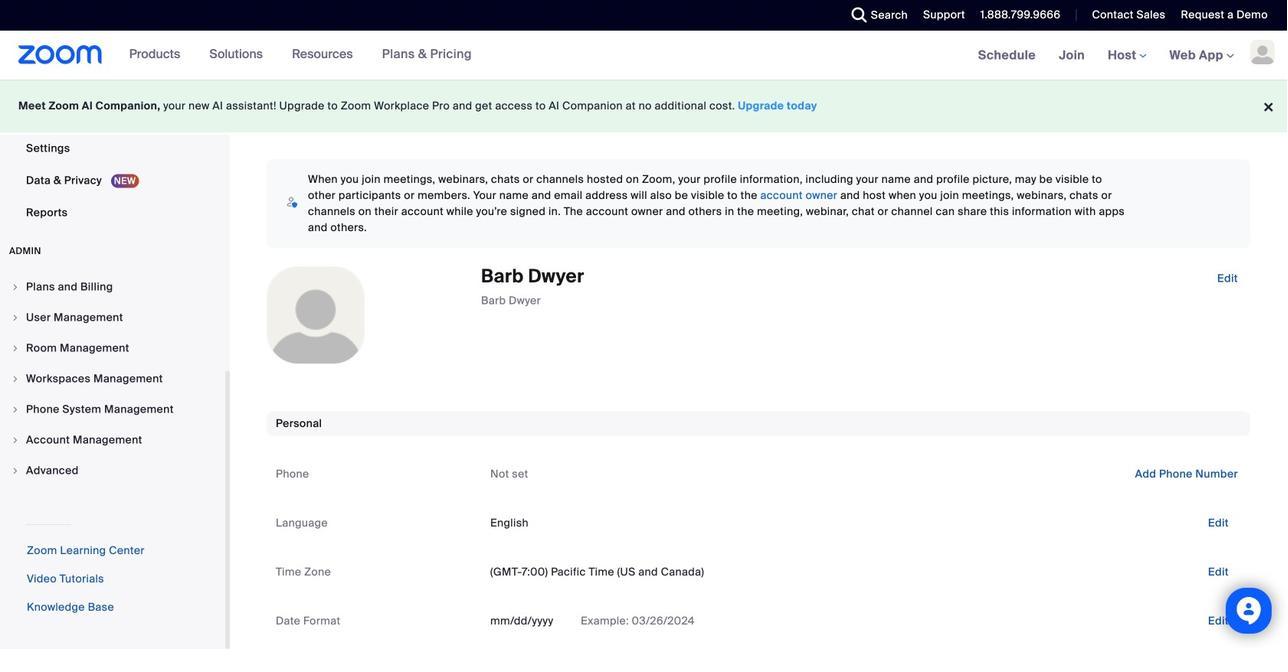 Task type: vqa. For each thing, say whether or not it's contained in the screenshot.
banner
yes



Task type: describe. For each thing, give the bounding box(es) containing it.
profile picture image
[[1251, 40, 1275, 64]]

4 menu item from the top
[[0, 365, 225, 394]]

personal menu menu
[[0, 0, 225, 230]]

7 menu item from the top
[[0, 457, 225, 486]]

edit user photo image
[[304, 309, 328, 323]]

1 menu item from the top
[[0, 273, 225, 302]]

meetings navigation
[[967, 31, 1288, 81]]

right image for sixth menu item from the bottom
[[11, 313, 20, 323]]

right image for fifth menu item from the top
[[11, 405, 20, 415]]

right image for seventh menu item from the bottom
[[11, 283, 20, 292]]



Task type: locate. For each thing, give the bounding box(es) containing it.
2 right image from the top
[[11, 375, 20, 384]]

3 right image from the top
[[11, 436, 20, 445]]

right image for 4th menu item from the bottom
[[11, 375, 20, 384]]

1 vertical spatial right image
[[11, 375, 20, 384]]

1 right image from the top
[[11, 283, 20, 292]]

3 right image from the top
[[11, 405, 20, 415]]

4 right image from the top
[[11, 467, 20, 476]]

footer
[[0, 80, 1288, 133]]

5 menu item from the top
[[0, 395, 225, 425]]

1 right image from the top
[[11, 313, 20, 323]]

2 vertical spatial right image
[[11, 405, 20, 415]]

admin menu menu
[[0, 273, 225, 487]]

6 menu item from the top
[[0, 426, 225, 455]]

banner
[[0, 31, 1288, 81]]

right image for 1st menu item from the bottom
[[11, 467, 20, 476]]

user photo image
[[267, 267, 364, 364]]

zoom logo image
[[18, 45, 102, 64]]

2 menu item from the top
[[0, 304, 225, 333]]

product information navigation
[[118, 31, 484, 80]]

right image for sixth menu item from the top
[[11, 436, 20, 445]]

0 vertical spatial right image
[[11, 313, 20, 323]]

right image for 5th menu item from the bottom of the admin menu menu
[[11, 344, 20, 353]]

menu item
[[0, 273, 225, 302], [0, 304, 225, 333], [0, 334, 225, 363], [0, 365, 225, 394], [0, 395, 225, 425], [0, 426, 225, 455], [0, 457, 225, 486]]

3 menu item from the top
[[0, 334, 225, 363]]

2 right image from the top
[[11, 344, 20, 353]]

right image
[[11, 283, 20, 292], [11, 344, 20, 353], [11, 436, 20, 445], [11, 467, 20, 476]]

right image
[[11, 313, 20, 323], [11, 375, 20, 384], [11, 405, 20, 415]]



